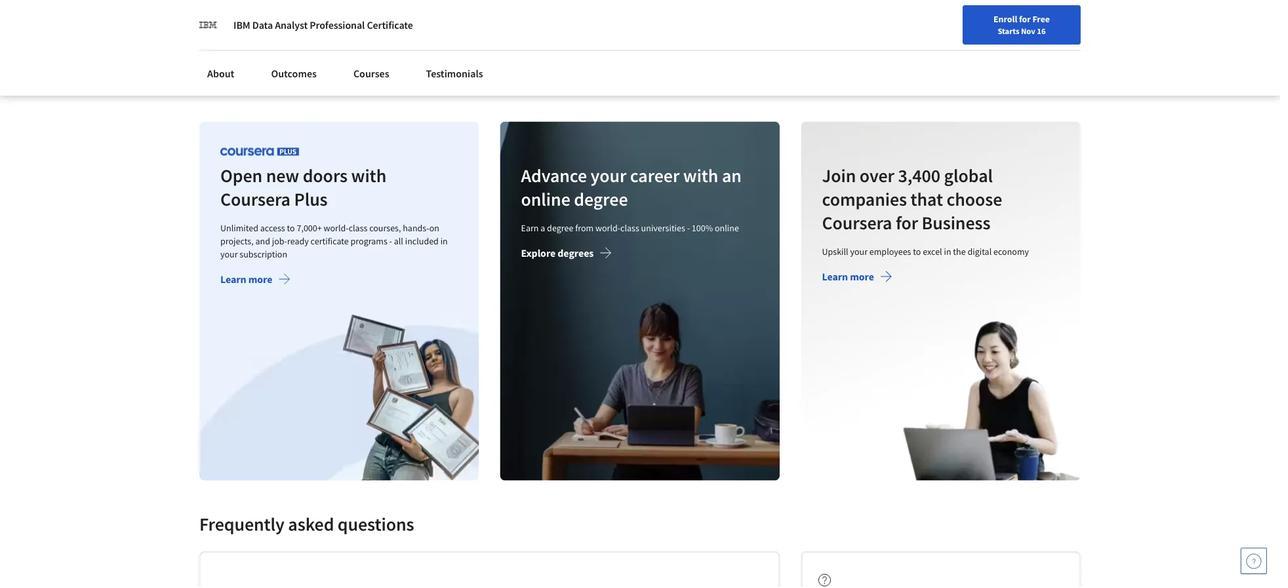 Task type: describe. For each thing, give the bounding box(es) containing it.
frequently asked questions
[[199, 513, 414, 536]]

upskill your employees to excel in the digital economy
[[822, 246, 1029, 257]]

degrees
[[558, 247, 594, 260]]

with for doors
[[351, 164, 387, 187]]

1 horizontal spatial in
[[944, 246, 952, 257]]

plus
[[294, 188, 328, 211]]

that
[[911, 188, 943, 211]]

over
[[860, 164, 895, 187]]

job-
[[272, 235, 287, 247]]

0 horizontal spatial degree
[[547, 222, 574, 234]]

find your new career link
[[910, 13, 1005, 30]]

for inside python or r for data analysis: which should i learn?
[[264, 11, 277, 25]]

find your new career
[[917, 15, 999, 27]]

1 horizontal spatial learn
[[822, 270, 848, 283]]

analyst
[[275, 18, 308, 31]]

class for universities
[[621, 222, 640, 234]]

choose
[[947, 188, 1003, 211]]

python or r for data analysis: which should i learn?
[[210, 11, 370, 38]]

degree inside advance your career with an online degree
[[574, 188, 628, 211]]

unlimited
[[220, 222, 259, 234]]

16
[[1037, 26, 1046, 36]]

ibm image
[[199, 16, 218, 34]]

0 horizontal spatial learn more link
[[220, 273, 291, 289]]

with for career
[[684, 164, 719, 187]]

from
[[576, 222, 594, 234]]

explore degrees link
[[521, 247, 612, 263]]

your inside the unlimited access to 7,000+ world-class courses, hands-on projects, and job-ready certificate programs - all included in your subscription
[[220, 248, 238, 260]]

data inside python or r for data analysis: which should i learn?
[[279, 11, 299, 25]]

1 article from the left
[[210, 70, 235, 82]]

a
[[541, 222, 546, 234]]

certificate
[[311, 235, 349, 247]]

more for left "learn more" link
[[248, 273, 273, 286]]

questions
[[338, 513, 414, 536]]

ready
[[287, 235, 309, 247]]

explore degrees
[[521, 247, 594, 260]]

learn more for left "learn more" link
[[220, 273, 273, 286]]

courses,
[[370, 222, 401, 234]]

what
[[871, 11, 894, 25]]

1 horizontal spatial online
[[715, 222, 739, 234]]

outcomes link
[[263, 59, 325, 88]]

an
[[722, 164, 742, 187]]

upskill
[[822, 246, 849, 257]]

new
[[266, 164, 299, 187]]

employees
[[870, 246, 912, 257]]

digital
[[968, 246, 992, 257]]

1 vertical spatial to
[[913, 246, 921, 257]]

what is predictive analytics? benefits, examples, and more
[[871, 11, 1039, 38]]

enroll
[[994, 13, 1018, 25]]

for inside join over 3,400 global companies that choose coursera for business
[[896, 211, 918, 234]]

coursera inside join over 3,400 global companies that choose coursera for business
[[822, 211, 892, 234]]

find
[[917, 15, 933, 27]]

your for upskill
[[850, 246, 868, 257]]

subscription
[[240, 248, 287, 260]]

enroll for free starts nov 16
[[994, 13, 1050, 36]]

excel
[[923, 246, 942, 257]]

hands-
[[403, 222, 430, 234]]

ibm data analyst professional certificate
[[234, 18, 413, 31]]

unlimited access to 7,000+ world-class courses, hands-on projects, and job-ready certificate programs - all included in your subscription
[[220, 222, 448, 260]]

earn
[[521, 222, 539, 234]]

english
[[1029, 15, 1061, 28]]

earn a degree from world-class universities - 100% online
[[521, 222, 739, 234]]

and inside the unlimited access to 7,000+ world-class courses, hands-on projects, and job-ready certificate programs - all included in your subscription
[[256, 235, 270, 247]]

explore
[[521, 247, 556, 260]]

about link
[[199, 59, 242, 88]]

analytics?
[[953, 11, 998, 25]]



Task type: vqa. For each thing, say whether or not it's contained in the screenshot.
Learning
no



Task type: locate. For each thing, give the bounding box(es) containing it.
1 horizontal spatial to
[[913, 246, 921, 257]]

1 horizontal spatial with
[[684, 164, 719, 187]]

with right doors
[[351, 164, 387, 187]]

2 world- from the left
[[596, 222, 621, 234]]

article
[[210, 70, 235, 82], [430, 70, 455, 82]]

examples,
[[871, 25, 917, 38]]

in
[[441, 235, 448, 247], [944, 246, 952, 257]]

your for advance
[[591, 164, 627, 187]]

learn down upskill
[[822, 270, 848, 283]]

and inside what is predictive analytics? benefits, examples, and more
[[919, 25, 936, 38]]

more down subscription
[[248, 273, 273, 286]]

3,400
[[898, 164, 941, 187]]

i
[[244, 25, 246, 38]]

7,000+
[[297, 222, 322, 234]]

testimonials link
[[418, 59, 491, 88]]

and left more
[[919, 25, 936, 38]]

-
[[687, 222, 690, 234], [389, 235, 392, 247]]

with inside advance your career with an online degree
[[684, 164, 719, 187]]

should
[[210, 25, 242, 38]]

which
[[343, 11, 370, 25]]

degree up 'from'
[[574, 188, 628, 211]]

1 horizontal spatial coursera
[[822, 211, 892, 234]]

world- for from
[[596, 222, 621, 234]]

learn more link
[[822, 270, 893, 286], [220, 273, 291, 289]]

in left the
[[944, 246, 952, 257]]

projects,
[[220, 235, 254, 247]]

1 horizontal spatial more
[[850, 270, 874, 283]]

1 horizontal spatial degree
[[574, 188, 628, 211]]

learn?
[[248, 25, 278, 38]]

advance
[[521, 164, 587, 187]]

your for find
[[935, 15, 953, 27]]

courses
[[354, 67, 389, 80]]

2 with from the left
[[684, 164, 719, 187]]

class
[[349, 222, 368, 234], [621, 222, 640, 234]]

world-
[[324, 222, 349, 234], [596, 222, 621, 234]]

join over 3,400 global companies that choose coursera for business
[[822, 164, 1003, 234]]

0 horizontal spatial for
[[264, 11, 277, 25]]

in right included
[[441, 235, 448, 247]]

benefits,
[[1000, 11, 1039, 25]]

for right r at left
[[264, 11, 277, 25]]

1 horizontal spatial for
[[896, 211, 918, 234]]

data right learn?
[[279, 11, 299, 25]]

0 horizontal spatial to
[[287, 222, 295, 234]]

1 vertical spatial -
[[389, 235, 392, 247]]

about
[[207, 67, 234, 80]]

for inside enroll for free starts nov 16
[[1020, 13, 1031, 25]]

world- inside the unlimited access to 7,000+ world-class courses, hands-on projects, and job-ready certificate programs - all included in your subscription
[[324, 222, 349, 234]]

article link
[[420, 0, 630, 90]]

analysis:
[[301, 11, 341, 25]]

1 horizontal spatial learn more
[[822, 270, 874, 283]]

0 horizontal spatial world-
[[324, 222, 349, 234]]

collapsed list
[[219, 577, 761, 588]]

100%
[[692, 222, 713, 234]]

0 horizontal spatial data
[[252, 18, 273, 31]]

0 vertical spatial to
[[287, 222, 295, 234]]

1 class from the left
[[349, 222, 368, 234]]

1 horizontal spatial article
[[430, 70, 455, 82]]

on
[[430, 222, 440, 234]]

0 vertical spatial and
[[919, 25, 936, 38]]

or
[[244, 11, 254, 25]]

class inside the unlimited access to 7,000+ world-class courses, hands-on projects, and job-ready certificate programs - all included in your subscription
[[349, 222, 368, 234]]

economy
[[994, 246, 1029, 257]]

career
[[630, 164, 680, 187]]

- left all
[[389, 235, 392, 247]]

degree right a
[[547, 222, 574, 234]]

is
[[896, 11, 904, 25]]

1 horizontal spatial -
[[687, 222, 690, 234]]

- inside the unlimited access to 7,000+ world-class courses, hands-on projects, and job-ready certificate programs - all included in your subscription
[[389, 235, 392, 247]]

to up ready
[[287, 222, 295, 234]]

included
[[405, 235, 439, 247]]

list item
[[219, 577, 761, 588]]

more
[[938, 25, 960, 38]]

2 article from the left
[[430, 70, 455, 82]]

coursera down companies
[[822, 211, 892, 234]]

open
[[220, 164, 263, 187]]

0 horizontal spatial in
[[441, 235, 448, 247]]

for up nov
[[1020, 13, 1031, 25]]

advance your career with an online degree
[[521, 164, 742, 211]]

0 vertical spatial degree
[[574, 188, 628, 211]]

1 world- from the left
[[324, 222, 349, 234]]

0 horizontal spatial online
[[521, 188, 571, 211]]

the
[[953, 246, 966, 257]]

online down advance
[[521, 188, 571, 211]]

for down that
[[896, 211, 918, 234]]

universities
[[642, 222, 686, 234]]

doors
[[303, 164, 348, 187]]

learn more for right "learn more" link
[[822, 270, 874, 283]]

0 horizontal spatial class
[[349, 222, 368, 234]]

in inside the unlimited access to 7,000+ world-class courses, hands-on projects, and job-ready certificate programs - all included in your subscription
[[441, 235, 448, 247]]

0 horizontal spatial with
[[351, 164, 387, 187]]

your inside advance your career with an online degree
[[591, 164, 627, 187]]

0 vertical spatial -
[[687, 222, 690, 234]]

1 with from the left
[[351, 164, 387, 187]]

companies
[[822, 188, 907, 211]]

1 horizontal spatial class
[[621, 222, 640, 234]]

2 class from the left
[[621, 222, 640, 234]]

learn
[[822, 270, 848, 283], [220, 273, 246, 286]]

ibm
[[234, 18, 250, 31]]

0 horizontal spatial article
[[210, 70, 235, 82]]

for
[[264, 11, 277, 25], [1020, 13, 1031, 25], [896, 211, 918, 234]]

data right i
[[252, 18, 273, 31]]

None search field
[[187, 8, 502, 34]]

- left 100%
[[687, 222, 690, 234]]

learn more down upskill
[[822, 270, 874, 283]]

coursera inside open new doors with coursera plus
[[220, 188, 291, 211]]

help center image
[[1247, 554, 1262, 569]]

1 vertical spatial degree
[[547, 222, 574, 234]]

learn more down subscription
[[220, 273, 273, 286]]

outcomes
[[271, 67, 317, 80]]

to inside the unlimited access to 7,000+ world-class courses, hands-on projects, and job-ready certificate programs - all included in your subscription
[[287, 222, 295, 234]]

learn more link down upskill
[[822, 270, 893, 286]]

learn down projects,
[[220, 273, 246, 286]]

python
[[210, 11, 242, 25]]

r
[[256, 11, 262, 25]]

career
[[974, 15, 999, 27]]

world- up the certificate
[[324, 222, 349, 234]]

frequently
[[199, 513, 285, 536]]

coursera down open
[[220, 188, 291, 211]]

courses link
[[346, 59, 397, 88]]

1 horizontal spatial data
[[279, 11, 299, 25]]

1 vertical spatial and
[[256, 235, 270, 247]]

more for right "learn more" link
[[850, 270, 874, 283]]

and up subscription
[[256, 235, 270, 247]]

1 horizontal spatial and
[[919, 25, 936, 38]]

0 horizontal spatial -
[[389, 235, 392, 247]]

data
[[279, 11, 299, 25], [252, 18, 273, 31]]

and
[[919, 25, 936, 38], [256, 235, 270, 247]]

testimonials
[[426, 67, 483, 80]]

learn more link down subscription
[[220, 273, 291, 289]]

programs
[[351, 235, 388, 247]]

0 horizontal spatial learn more
[[220, 273, 273, 286]]

certificate
[[367, 18, 413, 31]]

starts
[[998, 26, 1020, 36]]

0 horizontal spatial more
[[248, 273, 273, 286]]

0 horizontal spatial learn
[[220, 273, 246, 286]]

coursera
[[220, 188, 291, 211], [822, 211, 892, 234]]

all
[[394, 235, 403, 247]]

2 horizontal spatial for
[[1020, 13, 1031, 25]]

1 vertical spatial coursera
[[822, 211, 892, 234]]

0 vertical spatial coursera
[[220, 188, 291, 211]]

your
[[935, 15, 953, 27], [591, 164, 627, 187], [850, 246, 868, 257], [220, 248, 238, 260]]

what is predictive analytics? benefits, examples, and more link
[[861, 0, 1071, 90]]

world- for 7,000+
[[324, 222, 349, 234]]

global
[[944, 164, 993, 187]]

online
[[521, 188, 571, 211], [715, 222, 739, 234]]

1 horizontal spatial world-
[[596, 222, 621, 234]]

0 horizontal spatial and
[[256, 235, 270, 247]]

english button
[[1005, 0, 1085, 43]]

online inside advance your career with an online degree
[[521, 188, 571, 211]]

class up programs
[[349, 222, 368, 234]]

coursera plus image
[[220, 147, 299, 156]]

open new doors with coursera plus
[[220, 164, 387, 211]]

1 horizontal spatial learn more link
[[822, 270, 893, 286]]

more
[[850, 270, 874, 283], [248, 273, 273, 286]]

0 vertical spatial online
[[521, 188, 571, 211]]

new
[[955, 15, 972, 27]]

0 horizontal spatial coursera
[[220, 188, 291, 211]]

1 vertical spatial online
[[715, 222, 739, 234]]

join
[[822, 164, 856, 187]]

predictive
[[906, 11, 951, 25]]

free
[[1033, 13, 1050, 25]]

professional
[[310, 18, 365, 31]]

online right 100%
[[715, 222, 739, 234]]

more down employees on the top of page
[[850, 270, 874, 283]]

world- right 'from'
[[596, 222, 621, 234]]

with inside open new doors with coursera plus
[[351, 164, 387, 187]]

business
[[922, 211, 991, 234]]

nov
[[1021, 26, 1036, 36]]

class left universities on the top of page
[[621, 222, 640, 234]]

to left excel
[[913, 246, 921, 257]]

asked
[[288, 513, 334, 536]]

to
[[287, 222, 295, 234], [913, 246, 921, 257]]

class for courses,
[[349, 222, 368, 234]]

with left an
[[684, 164, 719, 187]]

access
[[260, 222, 285, 234]]



